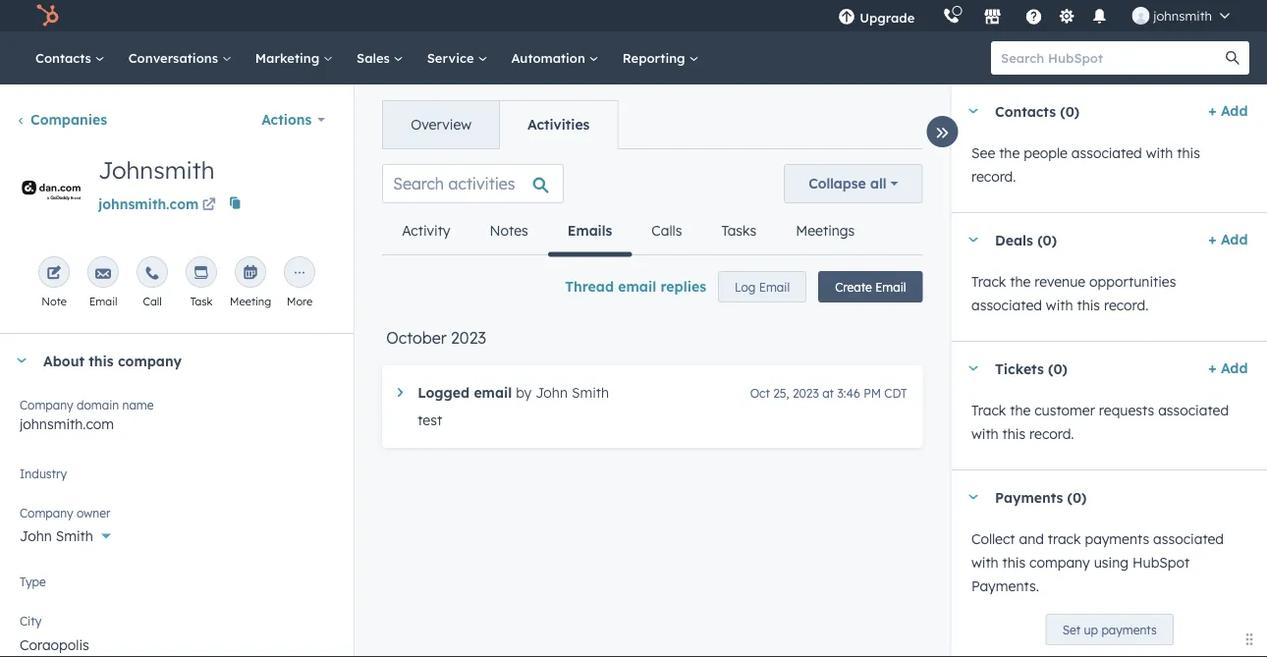 Task type: locate. For each thing, give the bounding box(es) containing it.
0 vertical spatial john
[[536, 384, 568, 402]]

smith inside popup button
[[56, 528, 93, 545]]

caret image left logged
[[398, 388, 403, 397]]

navigation
[[383, 100, 619, 149], [383, 207, 875, 257]]

the right see
[[999, 144, 1020, 162]]

0 horizontal spatial record.
[[972, 168, 1016, 185]]

smith inside october 2023 feed
[[572, 384, 609, 402]]

emails
[[568, 222, 613, 239]]

task image
[[194, 266, 209, 282]]

caret image inside the deals (0) dropdown button
[[968, 237, 979, 242]]

city
[[20, 614, 42, 629]]

2 + add button from the top
[[1209, 228, 1248, 252]]

navigation containing activity
[[383, 207, 875, 257]]

1 vertical spatial the
[[1010, 273, 1031, 290]]

track
[[972, 273, 1006, 290], [972, 402, 1006, 419]]

+ for see the people associated with this record.
[[1209, 102, 1217, 119]]

activities
[[528, 116, 590, 133]]

0 vertical spatial navigation
[[383, 100, 619, 149]]

record. down opportunities
[[1104, 297, 1149, 314]]

meetings button
[[777, 207, 875, 255]]

with inside track the revenue opportunities associated with this record.
[[1046, 297, 1073, 314]]

1 horizontal spatial smith
[[572, 384, 609, 402]]

menu
[[825, 0, 1244, 31]]

1 vertical spatial company
[[1030, 554, 1090, 572]]

oct 25, 2023 at 3:46 pm cdt
[[751, 386, 908, 401]]

with down the contacts (0) dropdown button
[[1146, 144, 1173, 162]]

create
[[836, 280, 873, 294]]

with inside collect and track payments associated with this company using hubspot payments.
[[972, 554, 999, 572]]

2 add from the top
[[1221, 231, 1248, 248]]

3 + from the top
[[1209, 360, 1217, 377]]

associated for collect and track payments associated with this company using hubspot payments.
[[1154, 531, 1224, 548]]

payments up using
[[1085, 531, 1150, 548]]

(0) for contacts (0)
[[1060, 102, 1080, 120]]

caret image up collect
[[968, 495, 979, 500]]

0 horizontal spatial company
[[118, 352, 182, 369]]

3 + add button from the top
[[1209, 357, 1248, 380]]

0 vertical spatial company
[[118, 352, 182, 369]]

0 horizontal spatial email
[[474, 384, 512, 402]]

2 vertical spatial + add
[[1209, 360, 1248, 377]]

edit button
[[16, 155, 86, 233]]

set up payments
[[1063, 623, 1157, 637]]

+ add
[[1209, 102, 1248, 119], [1209, 231, 1248, 248], [1209, 360, 1248, 377]]

(0) for payments (0)
[[1067, 489, 1087, 506]]

1 horizontal spatial email
[[619, 278, 657, 295]]

1 + add from the top
[[1209, 102, 1248, 119]]

2 vertical spatial add
[[1221, 360, 1248, 377]]

+ add for see the people associated with this record.
[[1209, 102, 1248, 119]]

(0) for tickets (0)
[[1048, 360, 1068, 377]]

0 vertical spatial smith
[[572, 384, 609, 402]]

the for revenue
[[1010, 273, 1031, 290]]

caret image left deals
[[968, 237, 979, 242]]

email image
[[95, 266, 111, 282]]

notes
[[490, 222, 529, 239]]

contacts (0)
[[995, 102, 1080, 120]]

add
[[1221, 102, 1248, 119], [1221, 231, 1248, 248], [1221, 360, 1248, 377]]

1 horizontal spatial contacts
[[995, 102, 1056, 120]]

this
[[1177, 144, 1200, 162], [1077, 297, 1100, 314], [89, 352, 114, 369], [1003, 426, 1026, 443], [1003, 554, 1026, 572]]

company down about
[[20, 398, 73, 412]]

contacts down hubspot link on the left top
[[35, 50, 95, 66]]

company domain name johnsmith.com
[[20, 398, 154, 433]]

1 add from the top
[[1221, 102, 1248, 119]]

the left the revenue
[[1010, 273, 1031, 290]]

overview button
[[384, 101, 499, 148]]

1 vertical spatial + add
[[1209, 231, 1248, 248]]

meeting
[[230, 295, 271, 309]]

log
[[735, 280, 756, 294]]

1 horizontal spatial john
[[536, 384, 568, 402]]

1 navigation from the top
[[383, 100, 619, 149]]

+ add button
[[1209, 99, 1248, 123], [1209, 228, 1248, 252], [1209, 357, 1248, 380]]

tickets (0) button
[[952, 342, 1201, 395]]

associated down the contacts (0) dropdown button
[[1072, 144, 1142, 162]]

search image
[[1227, 51, 1240, 65]]

set up payments link
[[1046, 614, 1174, 646]]

contacts
[[35, 50, 95, 66], [995, 102, 1056, 120]]

sales
[[357, 50, 394, 66]]

caret image inside the contacts (0) dropdown button
[[968, 109, 979, 114]]

1 horizontal spatial company
[[1030, 554, 1090, 572]]

activity button
[[383, 207, 470, 255]]

help button
[[1018, 0, 1051, 31]]

hubspot
[[1133, 554, 1190, 572]]

record. down see
[[972, 168, 1016, 185]]

email for log email
[[760, 280, 790, 294]]

1 vertical spatial track
[[972, 402, 1006, 419]]

track down tickets
[[972, 402, 1006, 419]]

contacts inside dropdown button
[[995, 102, 1056, 120]]

0 vertical spatial email
[[619, 278, 657, 295]]

cdt
[[885, 386, 908, 401]]

0 vertical spatial the
[[999, 144, 1020, 162]]

caret image inside payments (0) dropdown button
[[968, 495, 979, 500]]

with down the revenue
[[1046, 297, 1073, 314]]

more image
[[292, 266, 308, 282]]

caret image left tickets
[[968, 366, 979, 371]]

0 horizontal spatial smith
[[56, 528, 93, 545]]

0 vertical spatial contacts
[[35, 50, 95, 66]]

smith right by
[[572, 384, 609, 402]]

(0) right deals
[[1038, 231, 1057, 248]]

navigation up search activities search field
[[383, 100, 619, 149]]

thread
[[565, 278, 614, 295]]

email right log
[[760, 280, 790, 294]]

1 horizontal spatial email
[[760, 280, 790, 294]]

0 vertical spatial +
[[1209, 102, 1217, 119]]

record. down customer
[[1030, 426, 1074, 443]]

1 vertical spatial contacts
[[995, 102, 1056, 120]]

tasks button
[[702, 207, 777, 255]]

calling icon image
[[943, 8, 961, 25]]

company for company domain name johnsmith.com
[[20, 398, 73, 412]]

company owner
[[20, 506, 111, 520]]

payments
[[995, 489, 1063, 506]]

associated inside track the customer requests associated with this record.
[[1158, 402, 1229, 419]]

call
[[143, 295, 162, 309]]

2023 left at
[[793, 386, 820, 401]]

johnsmith.com down johnsmith
[[98, 196, 199, 213]]

the down tickets
[[1010, 402, 1031, 419]]

link opens in a new window image
[[202, 194, 216, 218]]

with down collect
[[972, 554, 999, 572]]

automation
[[511, 50, 589, 66]]

email right create
[[876, 280, 907, 294]]

settings link
[[1055, 5, 1079, 26]]

0 horizontal spatial contacts
[[35, 50, 95, 66]]

0 vertical spatial johnsmith.com
[[98, 196, 199, 213]]

collect
[[972, 531, 1015, 548]]

1 track from the top
[[972, 273, 1006, 290]]

(0) up track
[[1067, 489, 1087, 506]]

associated down the revenue
[[972, 297, 1042, 314]]

with inside track the customer requests associated with this record.
[[972, 426, 999, 443]]

this inside track the revenue opportunities associated with this record.
[[1077, 297, 1100, 314]]

+ add button for track the revenue opportunities associated with this record.
[[1209, 228, 1248, 252]]

2 horizontal spatial record.
[[1104, 297, 1149, 314]]

with down tickets
[[972, 426, 999, 443]]

notifications image
[[1091, 9, 1109, 27]]

0 vertical spatial add
[[1221, 102, 1248, 119]]

the inside track the revenue opportunities associated with this record.
[[1010, 273, 1031, 290]]

2 vertical spatial the
[[1010, 402, 1031, 419]]

1 vertical spatial navigation
[[383, 207, 875, 257]]

the inside track the customer requests associated with this record.
[[1010, 402, 1031, 419]]

pm
[[864, 386, 882, 401]]

payments right "up" at the right
[[1102, 623, 1157, 637]]

email down email image
[[89, 295, 117, 309]]

october
[[386, 328, 447, 348]]

smith
[[572, 384, 609, 402], [56, 528, 93, 545]]

company
[[118, 352, 182, 369], [1030, 554, 1090, 572]]

1 vertical spatial record.
[[1104, 297, 1149, 314]]

using
[[1094, 554, 1129, 572]]

0 vertical spatial payments
[[1085, 531, 1150, 548]]

2 + add from the top
[[1209, 231, 1248, 248]]

contacts up people
[[995, 102, 1056, 120]]

see the people associated with this record.
[[972, 144, 1200, 185]]

with inside see the people associated with this record.
[[1146, 144, 1173, 162]]

email for by
[[474, 384, 512, 402]]

navigation up thread email replies
[[383, 207, 875, 257]]

caret image
[[16, 358, 28, 363]]

this inside collect and track payments associated with this company using hubspot payments.
[[1003, 554, 1026, 572]]

caret image inside tickets (0) dropdown button
[[968, 366, 979, 371]]

john inside october 2023 feed
[[536, 384, 568, 402]]

2 company from the top
[[20, 506, 73, 520]]

john smith button
[[20, 517, 334, 549]]

(0) inside dropdown button
[[1067, 489, 1087, 506]]

associated inside collect and track payments associated with this company using hubspot payments.
[[1154, 531, 1224, 548]]

0 vertical spatial + add
[[1209, 102, 1248, 119]]

caret image for track the customer requests associated with this record.
[[968, 366, 979, 371]]

email
[[619, 278, 657, 295], [474, 384, 512, 402]]

johnsmith.com
[[98, 196, 199, 213], [20, 416, 114, 433]]

3 add from the top
[[1221, 360, 1248, 377]]

2 horizontal spatial email
[[876, 280, 907, 294]]

1 horizontal spatial record.
[[1030, 426, 1074, 443]]

add for see the people associated with this record.
[[1221, 102, 1248, 119]]

reporting
[[623, 50, 689, 66]]

(0) up people
[[1060, 102, 1080, 120]]

2 vertical spatial record.
[[1030, 426, 1074, 443]]

track inside track the revenue opportunities associated with this record.
[[972, 273, 1006, 290]]

0 vertical spatial company
[[20, 398, 73, 412]]

1 vertical spatial + add button
[[1209, 228, 1248, 252]]

track
[[1048, 531, 1081, 548]]

0 horizontal spatial john
[[20, 528, 52, 545]]

email left the replies
[[619, 278, 657, 295]]

record. inside track the customer requests associated with this record.
[[1030, 426, 1074, 443]]

john down the company owner
[[20, 528, 52, 545]]

john right by
[[536, 384, 568, 402]]

+ add button for see the people associated with this record.
[[1209, 99, 1248, 123]]

task
[[190, 295, 213, 309]]

(0) for deals (0)
[[1038, 231, 1057, 248]]

associated inside track the revenue opportunities associated with this record.
[[972, 297, 1042, 314]]

company up name
[[118, 352, 182, 369]]

tasks
[[722, 222, 757, 239]]

company inside company domain name johnsmith.com
[[20, 398, 73, 412]]

company
[[20, 398, 73, 412], [20, 506, 73, 520]]

associated up hubspot
[[1154, 531, 1224, 548]]

1 vertical spatial company
[[20, 506, 73, 520]]

deals (0) button
[[952, 213, 1201, 266]]

the inside see the people associated with this record.
[[999, 144, 1020, 162]]

company down track
[[1030, 554, 1090, 572]]

log email
[[735, 280, 790, 294]]

0 horizontal spatial 2023
[[451, 328, 486, 348]]

caret image
[[968, 109, 979, 114], [968, 237, 979, 242], [968, 366, 979, 371], [398, 388, 403, 397], [968, 495, 979, 500]]

email left by
[[474, 384, 512, 402]]

track inside track the customer requests associated with this record.
[[972, 402, 1006, 419]]

+ add button for track the customer requests associated with this record.
[[1209, 357, 1248, 380]]

record. inside track the revenue opportunities associated with this record.
[[1104, 297, 1149, 314]]

the
[[999, 144, 1020, 162], [1010, 273, 1031, 290], [1010, 402, 1031, 419]]

Search HubSpot search field
[[992, 41, 1233, 75]]

actions
[[262, 111, 312, 128]]

payments (0) button
[[952, 471, 1240, 524]]

2023 right october
[[451, 328, 486, 348]]

reporting link
[[611, 31, 711, 85]]

1 vertical spatial email
[[474, 384, 512, 402]]

logged
[[418, 384, 470, 402]]

associated right requests
[[1158, 402, 1229, 419]]

2 navigation from the top
[[383, 207, 875, 257]]

email for create email
[[876, 280, 907, 294]]

smith down the company owner
[[56, 528, 93, 545]]

2 vertical spatial +
[[1209, 360, 1217, 377]]

0 vertical spatial track
[[972, 273, 1006, 290]]

hubspot link
[[24, 4, 74, 28]]

0 vertical spatial + add button
[[1209, 99, 1248, 123]]

service
[[427, 50, 478, 66]]

this inside track the customer requests associated with this record.
[[1003, 426, 1026, 443]]

requests
[[1099, 402, 1155, 419]]

calls button
[[632, 207, 702, 255]]

johnsmith button
[[1121, 0, 1242, 31]]

this for track the customer requests associated with this record.
[[1003, 426, 1026, 443]]

1 horizontal spatial 2023
[[793, 386, 820, 401]]

company up john smith
[[20, 506, 73, 520]]

0 vertical spatial record.
[[972, 168, 1016, 185]]

deals (0)
[[995, 231, 1057, 248]]

1 company from the top
[[20, 398, 73, 412]]

meeting image
[[243, 266, 259, 282]]

associated for track the customer requests associated with this record.
[[1158, 402, 1229, 419]]

johnsmith.com down domain
[[20, 416, 114, 433]]

this inside "dropdown button"
[[89, 352, 114, 369]]

marketing link
[[244, 31, 345, 85]]

with for collect and track payments associated with this company using hubspot payments.
[[972, 554, 999, 572]]

track down deals
[[972, 273, 1006, 290]]

1 + from the top
[[1209, 102, 1217, 119]]

1 + add button from the top
[[1209, 99, 1248, 123]]

john
[[536, 384, 568, 402], [20, 528, 52, 545]]

conversations
[[128, 50, 222, 66]]

1 vertical spatial smith
[[56, 528, 93, 545]]

email
[[760, 280, 790, 294], [876, 280, 907, 294], [89, 295, 117, 309]]

1 vertical spatial johnsmith.com
[[20, 416, 114, 433]]

and
[[1019, 531, 1044, 548]]

1 vertical spatial john
[[20, 528, 52, 545]]

2 track from the top
[[972, 402, 1006, 419]]

(0) right tickets
[[1048, 360, 1068, 377]]

1 vertical spatial add
[[1221, 231, 1248, 248]]

caret image inside october 2023 feed
[[398, 388, 403, 397]]

2 vertical spatial + add button
[[1209, 357, 1248, 380]]

johnsmith
[[98, 155, 215, 185]]

1 vertical spatial 2023
[[793, 386, 820, 401]]

2 + from the top
[[1209, 231, 1217, 248]]

3 + add from the top
[[1209, 360, 1248, 377]]

caret image up see
[[968, 109, 979, 114]]

1 vertical spatial +
[[1209, 231, 1217, 248]]

the for customer
[[1010, 402, 1031, 419]]

email inside button
[[619, 278, 657, 295]]



Task type: describe. For each thing, give the bounding box(es) containing it.
company for company owner
[[20, 506, 73, 520]]

0 vertical spatial 2023
[[451, 328, 486, 348]]

this for track the revenue opportunities associated with this record.
[[1077, 297, 1100, 314]]

navigation containing overview
[[383, 100, 619, 149]]

october 2023 feed
[[367, 148, 939, 472]]

navigation inside october 2023 feed
[[383, 207, 875, 257]]

john smith image
[[1133, 7, 1150, 25]]

note image
[[46, 266, 62, 282]]

track the revenue opportunities associated with this record.
[[972, 273, 1176, 314]]

associated inside see the people associated with this record.
[[1072, 144, 1142, 162]]

25,
[[774, 386, 790, 401]]

opportunities
[[1090, 273, 1176, 290]]

call image
[[145, 266, 160, 282]]

+ add for track the revenue opportunities associated with this record.
[[1209, 231, 1248, 248]]

owner
[[77, 506, 111, 520]]

marketplaces button
[[972, 0, 1014, 31]]

email for replies
[[619, 278, 657, 295]]

note
[[42, 295, 67, 309]]

conversations link
[[117, 31, 244, 85]]

this for collect and track payments associated with this company using hubspot payments.
[[1003, 554, 1026, 572]]

name
[[122, 398, 154, 412]]

notes button
[[470, 207, 548, 255]]

caret image for track the revenue opportunities associated with this record.
[[968, 237, 979, 242]]

menu containing johnsmith
[[825, 0, 1244, 31]]

john smith
[[20, 528, 93, 545]]

upgrade image
[[839, 9, 856, 27]]

link opens in a new window image
[[202, 199, 216, 213]]

0 horizontal spatial email
[[89, 295, 117, 309]]

industry
[[20, 466, 67, 481]]

contacts link
[[24, 31, 117, 85]]

johnsmith
[[1154, 7, 1213, 24]]

upgrade
[[860, 9, 915, 26]]

people
[[1024, 144, 1068, 162]]

replies
[[661, 278, 707, 295]]

thread email replies button
[[565, 275, 707, 299]]

notifications button
[[1083, 0, 1117, 31]]

meetings
[[796, 222, 855, 239]]

track for track the customer requests associated with this record.
[[972, 402, 1006, 419]]

create email
[[836, 280, 907, 294]]

payments inside collect and track payments associated with this company using hubspot payments.
[[1085, 531, 1150, 548]]

up
[[1084, 623, 1098, 637]]

johnsmith.com inside company domain name johnsmith.com
[[20, 416, 114, 433]]

oct
[[751, 386, 770, 401]]

actions button
[[249, 100, 338, 140]]

this inside see the people associated with this record.
[[1177, 144, 1200, 162]]

add for track the customer requests associated with this record.
[[1221, 360, 1248, 377]]

by
[[516, 384, 532, 402]]

collect and track payments associated with this company using hubspot payments.
[[972, 531, 1224, 595]]

tickets (0)
[[995, 360, 1068, 377]]

type
[[20, 574, 46, 589]]

logged email by john smith
[[418, 384, 609, 402]]

search button
[[1217, 41, 1250, 75]]

Search activities search field
[[383, 164, 564, 203]]

activity
[[402, 222, 451, 239]]

at
[[823, 386, 834, 401]]

payments (0)
[[995, 489, 1087, 506]]

marketing
[[255, 50, 323, 66]]

all
[[871, 175, 887, 192]]

with for track the customer requests associated with this record.
[[972, 426, 999, 443]]

emails button
[[548, 207, 632, 257]]

with for track the revenue opportunities associated with this record.
[[1046, 297, 1073, 314]]

see
[[972, 144, 995, 162]]

company inside "dropdown button"
[[118, 352, 182, 369]]

add for track the revenue opportunities associated with this record.
[[1221, 231, 1248, 248]]

marketplaces image
[[984, 9, 1002, 27]]

domain
[[77, 398, 119, 412]]

+ for track the revenue opportunities associated with this record.
[[1209, 231, 1217, 248]]

set
[[1063, 623, 1081, 637]]

calling icon button
[[935, 3, 968, 29]]

tickets
[[995, 360, 1044, 377]]

revenue
[[1035, 273, 1086, 290]]

+ add for track the customer requests associated with this record.
[[1209, 360, 1248, 377]]

the for people
[[999, 144, 1020, 162]]

contacts for contacts
[[35, 50, 95, 66]]

3:46
[[838, 386, 861, 401]]

johnsmith.com link
[[98, 189, 219, 218]]

help image
[[1025, 9, 1043, 27]]

log email button
[[718, 271, 807, 303]]

record. for deals (0)
[[1104, 297, 1149, 314]]

about this company
[[43, 352, 182, 369]]

associated for track the revenue opportunities associated with this record.
[[972, 297, 1042, 314]]

october 2023
[[386, 328, 486, 348]]

+ for track the customer requests associated with this record.
[[1209, 360, 1217, 377]]

automation link
[[500, 31, 611, 85]]

about this company button
[[0, 334, 334, 387]]

more
[[287, 295, 313, 309]]

1 vertical spatial payments
[[1102, 623, 1157, 637]]

calls
[[652, 222, 683, 239]]

thread email replies
[[565, 278, 707, 295]]

payments.
[[972, 578, 1039, 595]]

companies link
[[16, 111, 107, 128]]

settings image
[[1058, 8, 1076, 26]]

company inside collect and track payments associated with this company using hubspot payments.
[[1030, 554, 1090, 572]]

test
[[418, 412, 442, 429]]

track the customer requests associated with this record.
[[972, 402, 1229, 443]]

record. inside see the people associated with this record.
[[972, 168, 1016, 185]]

deals
[[995, 231, 1033, 248]]

activities button
[[499, 101, 618, 148]]

companies
[[30, 111, 107, 128]]

contacts (0) button
[[952, 85, 1201, 138]]

create email button
[[819, 271, 923, 303]]

contacts for contacts (0)
[[995, 102, 1056, 120]]

caret image for see the people associated with this record.
[[968, 109, 979, 114]]

record. for tickets (0)
[[1030, 426, 1074, 443]]

service link
[[415, 31, 500, 85]]

City text field
[[20, 625, 334, 658]]

john inside popup button
[[20, 528, 52, 545]]

hubspot image
[[35, 4, 59, 28]]

track for track the revenue opportunities associated with this record.
[[972, 273, 1006, 290]]



Task type: vqa. For each thing, say whether or not it's contained in the screenshot.
johnsmith
yes



